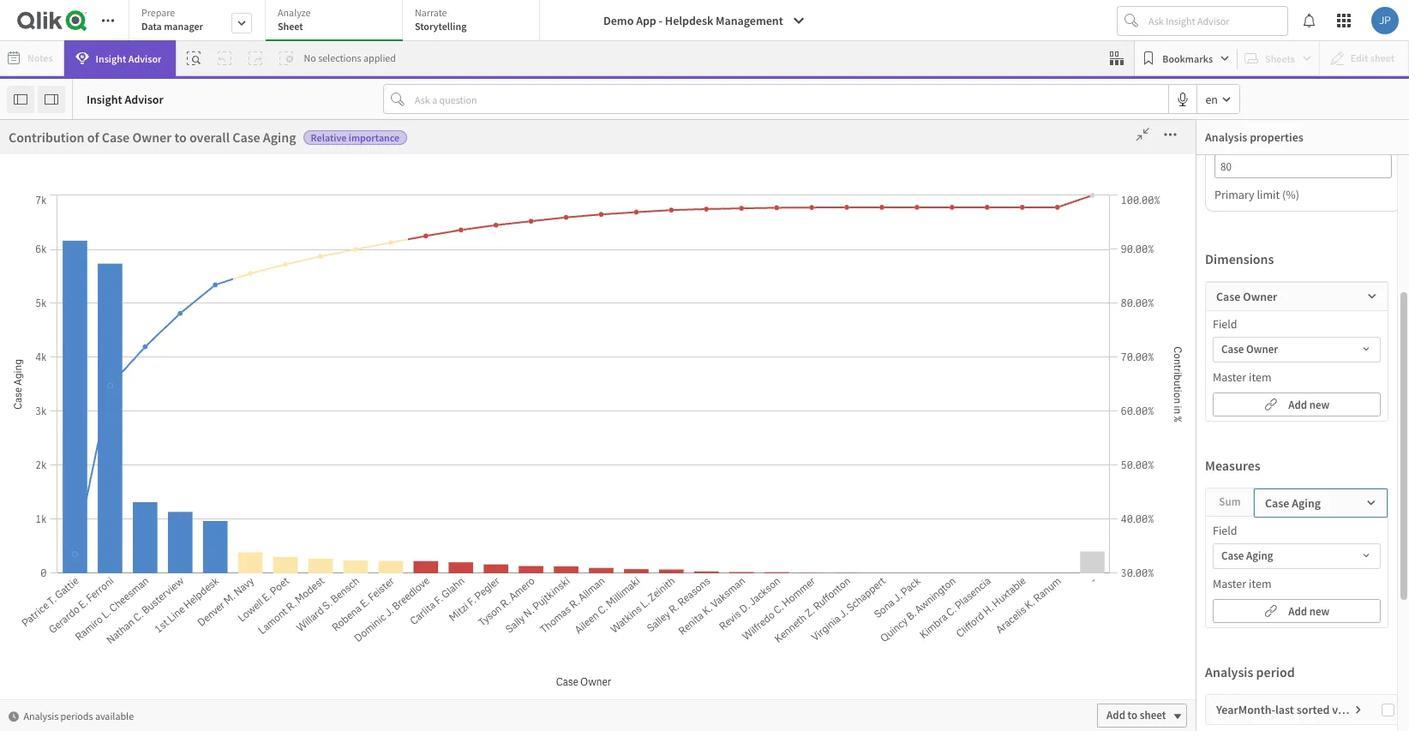 Task type: describe. For each thing, give the bounding box(es) containing it.
case owner group menu item
[[88, 498, 245, 532]]

%ownerid button
[[88, 233, 212, 248]]

date for case created date
[[165, 370, 188, 385]]

2 horizontal spatial of
[[373, 263, 385, 280]]

case is closed menu item
[[88, 429, 245, 464]]

relative
[[311, 131, 347, 144]]

no selections applied
[[304, 51, 396, 64]]

&
[[45, 575, 54, 593]]

case count button
[[88, 336, 212, 351]]

number
[[145, 250, 189, 268]]

owner inside menu item
[[123, 473, 156, 488]]

insight advisor button
[[64, 40, 176, 76]]

high priority cases 72
[[111, 119, 360, 224]]

prepare data manager
[[141, 6, 203, 33]]

last
[[1275, 702, 1294, 717]]

date for case closed date
[[160, 301, 183, 317]]

case owner menu item
[[88, 464, 245, 498]]

narrate
[[415, 6, 447, 19]]

information
[[1022, 687, 1075, 700]]

open cases by priority type
[[587, 232, 759, 250]]

case inside menu item
[[97, 404, 121, 420]]

smart search image
[[187, 51, 201, 65]]

medium priority cases 142
[[552, 119, 844, 224]]

prepare
[[141, 6, 175, 19]]

applied
[[363, 51, 396, 64]]

values for values (table)
[[348, 687, 376, 700]]

over
[[156, 575, 186, 593]]

case_date_key
[[97, 644, 174, 660]]

master for case aging
[[1213, 576, 1246, 591]]

case owner button inside menu item
[[88, 473, 212, 488]]

no
[[304, 51, 316, 64]]

0 horizontal spatial of
[[87, 129, 99, 146]]

low
[[1039, 119, 1095, 158]]

limit
[[1257, 187, 1280, 202]]

yearmonth-last sorted values
[[1216, 702, 1365, 717]]

1 fields button from the left
[[0, 120, 87, 174]]

hide assets image
[[14, 92, 27, 106]]

importance
[[349, 131, 400, 144]]

master items
[[17, 207, 72, 220]]

Search assets text field
[[88, 122, 258, 153]]

case timetable rank
[[97, 610, 202, 625]]

case owner group button
[[88, 507, 212, 522]]

2 vertical spatial small image
[[9, 711, 19, 721]]

priority for 142
[[664, 119, 760, 158]]

exit full screen image
[[1129, 126, 1157, 143]]

1 vertical spatial insight
[[87, 91, 122, 107]]

1 vertical spatial overall
[[476, 263, 516, 280]]

hide properties image
[[45, 92, 58, 106]]

case duration time menu item
[[88, 395, 245, 429]]

case inside "menu item"
[[97, 507, 121, 522]]

cases inside high priority cases 72
[[281, 119, 360, 158]]

insight advisor inside insight advisor dropdown button
[[96, 52, 162, 65]]

cases inside open cases vs duration * bubble size represents number of high priority open cases
[[45, 232, 82, 250]]

new for aging
[[1309, 604, 1330, 618]]

bubble
[[17, 250, 56, 268]]

record
[[123, 541, 158, 557]]

Ask Insight Advisor text field
[[1145, 7, 1287, 34]]

case is closed inside "menu item"
[[97, 438, 168, 454]]

primary limit (%)
[[1214, 187, 1299, 202]]

case duration time
[[97, 404, 195, 420]]

sorted
[[1296, 702, 1330, 717]]

case count
[[97, 336, 154, 351]]

analysis properties
[[1205, 129, 1304, 145]]

primary
[[1214, 187, 1254, 202]]

rank
[[176, 610, 202, 625]]

aging inside case aging menu item
[[123, 267, 151, 282]]

case aging for case aging button in the menu item
[[97, 267, 151, 282]]

master for case owner
[[1213, 369, 1246, 385]]

open for open cases by priority type
[[587, 232, 620, 250]]

1 horizontal spatial items
[[1060, 685, 1093, 702]]

analyze sheet
[[278, 6, 311, 33]]

0 vertical spatial overall
[[189, 129, 230, 146]]

sum
[[1219, 495, 1241, 509]]

sheet
[[278, 20, 303, 33]]

bookmarks
[[1162, 52, 1213, 65]]

menu inside application
[[88, 189, 258, 731]]

mutual for mutual information
[[989, 687, 1020, 700]]

(%)
[[1282, 187, 1299, 202]]

*
[[9, 250, 15, 268]]

case record type button
[[88, 541, 212, 557]]

measures
[[1205, 457, 1261, 474]]

0 horizontal spatial periods
[[61, 709, 93, 722]]

1 horizontal spatial case owner button
[[1214, 338, 1380, 362]]

case created date
[[97, 370, 188, 385]]

represents
[[83, 250, 143, 268]]

1 horizontal spatial available
[[381, 624, 420, 637]]

closed inside menu item
[[123, 301, 157, 317]]

by
[[663, 232, 677, 250]]

1 master items button from the left
[[0, 176, 87, 230]]

mutual information
[[989, 687, 1075, 700]]

1 horizontal spatial is
[[512, 198, 520, 213]]

helpdesk
[[665, 13, 713, 28]]

cases open/closed button
[[88, 713, 212, 728]]

2 horizontal spatial available
[[830, 624, 869, 637]]

2 horizontal spatial analysis periods available
[[758, 624, 869, 637]]

case timetable
[[97, 576, 174, 591]]

add new for case owner
[[1288, 397, 1330, 412]]

small image for owner
[[1367, 291, 1377, 302]]

yearmonth-
[[1216, 702, 1275, 717]]

(table)
[[378, 687, 408, 700]]

james peterson image
[[1371, 7, 1399, 34]]

selections
[[318, 51, 361, 64]]

advisor inside dropdown button
[[128, 52, 162, 65]]

case closed date button
[[88, 301, 212, 317]]

203
[[1115, 158, 1206, 224]]

high
[[206, 250, 231, 268]]

time inside menu item
[[169, 404, 195, 420]]

2 horizontal spatial periods
[[795, 624, 828, 637]]

case owner group
[[97, 507, 190, 522]]

72
[[205, 158, 266, 224]]

open/closed
[[128, 713, 193, 728]]

cases inside menu item
[[97, 713, 126, 728]]

case inside "menu item"
[[97, 438, 121, 454]]

add new button for owner
[[1213, 393, 1381, 417]]

0 vertical spatial contribution of case owner to overall case aging
[[9, 129, 296, 146]]

cancel button
[[1118, 134, 1182, 161]]

1 vertical spatial contribution
[[295, 263, 371, 280]]

period
[[1256, 663, 1295, 681]]

duration inside open cases vs duration * bubble size represents number of high priority open cases
[[101, 232, 156, 250]]

cases open/closed
[[97, 713, 193, 728]]

master item for case aging
[[1213, 576, 1271, 591]]

case timetable menu item
[[88, 567, 245, 601]]

case timetable rank menu item
[[88, 601, 245, 635]]

application containing 72
[[0, 0, 1409, 731]]

case record type menu item
[[88, 532, 245, 567]]

selected
[[1009, 685, 1058, 702]]

dependency
[[787, 685, 860, 702]]

cancel
[[1133, 140, 1167, 155]]

relative importance
[[311, 131, 400, 144]]

low priority cases 203
[[1039, 119, 1282, 224]]

owner inside button
[[1246, 342, 1278, 357]]

cases
[[308, 250, 340, 268]]

open & resolved cases over time
[[9, 575, 219, 593]]

1 horizontal spatial type
[[730, 232, 759, 250]]



Task type: locate. For each thing, give the bounding box(es) containing it.
1 vertical spatial advisor
[[125, 91, 163, 107]]

duration inside menu item
[[123, 404, 167, 420]]

%ownerid
[[97, 233, 150, 248]]

open left by at the left of page
[[587, 232, 620, 250]]

0 vertical spatial case aging
[[97, 267, 151, 282]]

1 field from the top
[[1213, 316, 1237, 332]]

priority inside the medium priority cases 142
[[664, 119, 760, 158]]

1 horizontal spatial add to sheet button
[[1097, 704, 1187, 728]]

case duration time button
[[88, 404, 212, 420]]

1 horizontal spatial of
[[192, 250, 203, 268]]

0 vertical spatial insight advisor
[[96, 52, 162, 65]]

case owner inside button
[[1221, 342, 1278, 357]]

field down dimensions
[[1213, 316, 1237, 332]]

mutual left dependency
[[744, 685, 785, 702]]

case aging inside case aging menu item
[[97, 267, 151, 282]]

en
[[1205, 91, 1218, 107]]

0 horizontal spatial add to sheet
[[617, 623, 676, 638]]

1 vertical spatial case aging
[[1265, 495, 1321, 511]]

1 vertical spatial add to sheet
[[1107, 708, 1166, 723]]

high
[[111, 119, 173, 158]]

1 vertical spatial master
[[1213, 369, 1246, 385]]

open
[[9, 232, 42, 250], [587, 232, 620, 250], [9, 575, 42, 593]]

closed inside "menu item"
[[134, 438, 168, 454]]

analysis periods available down case_date_key
[[23, 709, 134, 722]]

1 vertical spatial sheet
[[1140, 708, 1166, 723]]

sheet
[[650, 623, 676, 638], [1140, 708, 1166, 723]]

priority
[[179, 119, 275, 158], [664, 119, 760, 158], [1101, 119, 1198, 158], [680, 232, 727, 250]]

1 horizontal spatial mutual
[[989, 687, 1020, 700]]

advisor up high
[[125, 91, 163, 107]]

timetable down case timetable button
[[123, 610, 174, 625]]

en button
[[1198, 85, 1239, 113]]

case aging right "sum" button at the right bottom of the page
[[1265, 495, 1321, 511]]

bookmarks button
[[1138, 45, 1233, 72]]

items
[[48, 207, 72, 220], [1060, 685, 1093, 702]]

open left the &
[[9, 575, 42, 593]]

0 horizontal spatial contribution
[[9, 129, 84, 146]]

1 vertical spatial add to sheet button
[[1097, 704, 1187, 728]]

1 new from the top
[[1309, 397, 1330, 412]]

priority for 72
[[179, 119, 275, 158]]

master
[[17, 207, 46, 220], [1213, 369, 1246, 385], [1213, 576, 1246, 591]]

1 horizontal spatial case aging button
[[1214, 544, 1380, 568]]

2 arrow down image from the top
[[1358, 546, 1374, 567]]

values (table)
[[348, 687, 408, 700]]

1 vertical spatial new
[[1309, 604, 1330, 618]]

2 vertical spatial master
[[1213, 576, 1246, 591]]

add new for case aging
[[1288, 604, 1330, 618]]

duration right vs on the top of the page
[[101, 232, 156, 250]]

small image for aging
[[1366, 498, 1376, 508]]

0 vertical spatial insight
[[96, 52, 126, 65]]

contribution right priority
[[295, 263, 371, 280]]

add to sheet for the add to sheet button to the left
[[617, 623, 676, 638]]

timetable inside case timetable menu item
[[123, 576, 174, 591]]

values left (table) at left
[[348, 687, 376, 700]]

1 horizontal spatial periods
[[347, 624, 379, 637]]

open for open & resolved cases over time
[[9, 575, 42, 593]]

link image for case aging
[[1264, 600, 1278, 621]]

advisor down data
[[128, 52, 162, 65]]

values for values
[[295, 685, 333, 702]]

duration down created at the left
[[123, 404, 167, 420]]

tab list containing prepare
[[129, 0, 546, 43]]

count
[[123, 336, 154, 351]]

1 add new from the top
[[1288, 397, 1330, 412]]

arrow down image inside case aging button
[[1358, 546, 1374, 567]]

0 horizontal spatial case is closed
[[97, 438, 168, 454]]

values left values (table)
[[295, 685, 333, 702]]

selections tool image
[[1110, 51, 1124, 65]]

2 add new from the top
[[1288, 604, 1330, 618]]

1 horizontal spatial add to sheet
[[1107, 708, 1166, 723]]

type down 142
[[730, 232, 759, 250]]

1 deselect field image from the left
[[609, 201, 619, 211]]

0 vertical spatial advisor
[[128, 52, 162, 65]]

2 master item from the top
[[1213, 576, 1271, 591]]

open inside open cases vs duration * bubble size represents number of high priority open cases
[[9, 232, 42, 250]]

values
[[1332, 702, 1365, 717]]

item for case owner
[[1249, 369, 1271, 385]]

items right selected on the right of page
[[1060, 685, 1093, 702]]

0 vertical spatial add to sheet
[[617, 623, 676, 638]]

group
[[159, 507, 190, 522]]

type right "record"
[[161, 541, 185, 557]]

items up size
[[48, 207, 72, 220]]

case closed date
[[97, 301, 183, 317]]

0 vertical spatial small image
[[1367, 291, 1377, 302]]

owner inside "menu item"
[[123, 507, 156, 522]]

2 timetable from the top
[[123, 610, 174, 625]]

1 horizontal spatial contribution
[[295, 263, 371, 280]]

1 vertical spatial small image
[[1366, 498, 1376, 508]]

date
[[160, 301, 183, 317], [165, 370, 188, 385]]

between
[[863, 685, 914, 702]]

to
[[174, 129, 187, 146], [461, 263, 473, 280], [638, 623, 648, 638], [1128, 708, 1138, 723]]

case owner
[[663, 198, 724, 213], [1216, 289, 1277, 304], [1221, 342, 1278, 357], [97, 473, 156, 488]]

2 add new button from the top
[[1213, 599, 1381, 623]]

None number field
[[1214, 154, 1392, 178]]

1 vertical spatial time
[[189, 575, 219, 593]]

insight advisor down insight advisor dropdown button
[[87, 91, 163, 107]]

and
[[983, 685, 1006, 702]]

case aging for the right case aging button
[[1221, 549, 1273, 563]]

1 vertical spatial field
[[1213, 523, 1237, 538]]

analyze
[[278, 6, 311, 19]]

auto-
[[272, 139, 304, 156]]

demo app - helpdesk management
[[603, 13, 783, 28]]

case aging down "sum" button at the right bottom of the page
[[1221, 549, 1273, 563]]

1 vertical spatial duration
[[123, 404, 167, 420]]

0 horizontal spatial values
[[295, 685, 333, 702]]

contribution
[[9, 129, 84, 146], [295, 263, 371, 280]]

field down "sum" button at the right bottom of the page
[[1213, 523, 1237, 538]]

case aging inside case aging button
[[1221, 549, 1273, 563]]

1 vertical spatial date
[[165, 370, 188, 385]]

insight inside dropdown button
[[96, 52, 126, 65]]

mutual left information
[[989, 687, 1020, 700]]

case aging menu item
[[88, 258, 245, 292]]

0 horizontal spatial mutual
[[744, 685, 785, 702]]

medium
[[552, 119, 658, 158]]

0 horizontal spatial items
[[48, 207, 72, 220]]

0 vertical spatial items
[[48, 207, 72, 220]]

app
[[636, 13, 656, 28]]

available down case_date_key
[[95, 709, 134, 722]]

menu
[[88, 189, 258, 731]]

insight advisor
[[96, 52, 162, 65], [87, 91, 163, 107]]

arrow down image inside case owner button
[[1358, 339, 1374, 360]]

0 vertical spatial contribution
[[9, 129, 84, 146]]

master item for case owner
[[1213, 369, 1271, 385]]

1 vertical spatial is
[[123, 438, 131, 454]]

1 vertical spatial master item
[[1213, 576, 1271, 591]]

case aging button
[[88, 267, 212, 282], [1214, 544, 1380, 568]]

small image
[[1367, 291, 1377, 302], [1366, 498, 1376, 508], [9, 711, 19, 721]]

arrow down image for case aging
[[1358, 546, 1374, 567]]

cases inside the medium priority cases 142
[[766, 119, 844, 158]]

tab list
[[129, 0, 546, 43]]

0 vertical spatial duration
[[101, 232, 156, 250]]

periods left 'cases open/closed'
[[61, 709, 93, 722]]

1 vertical spatial closed
[[123, 301, 157, 317]]

link image
[[1264, 394, 1278, 414], [1264, 600, 1278, 621]]

date inside menu item
[[165, 370, 188, 385]]

1 arrow down image from the top
[[1358, 339, 1374, 360]]

timetable inside case timetable rank menu item
[[123, 610, 174, 625]]

arrow down image for case owner
[[1358, 339, 1374, 360]]

1 vertical spatial timetable
[[123, 610, 174, 625]]

0 vertical spatial date
[[160, 301, 183, 317]]

small image
[[1353, 705, 1364, 715]]

Ask a question text field
[[411, 85, 1169, 113]]

new for owner
[[1309, 397, 1330, 412]]

open for open cases vs duration * bubble size represents number of high priority open cases
[[9, 232, 42, 250]]

1 vertical spatial add new button
[[1213, 599, 1381, 623]]

case_date_key menu item
[[88, 635, 245, 669]]

case aging
[[97, 267, 151, 282], [1265, 495, 1321, 511], [1221, 549, 1273, 563]]

0 vertical spatial closed
[[523, 198, 558, 213]]

of inside open cases vs duration * bubble size represents number of high priority open cases
[[192, 250, 203, 268]]

case aging down %ownerid at the left top
[[97, 267, 151, 282]]

periods
[[347, 624, 379, 637], [795, 624, 828, 637], [61, 709, 93, 722]]

tab list inside application
[[129, 0, 546, 43]]

case timetable rank button
[[88, 610, 212, 625]]

1 vertical spatial type
[[161, 541, 185, 557]]

date right created at the left
[[165, 370, 188, 385]]

case is closed
[[485, 198, 558, 213], [97, 438, 168, 454]]

0 vertical spatial add new
[[1288, 397, 1330, 412]]

1 add new button from the top
[[1213, 393, 1381, 417]]

case owner inside menu item
[[97, 473, 156, 488]]

dimensions
[[1205, 250, 1274, 267]]

1 item from the top
[[1249, 369, 1271, 385]]

vs
[[85, 232, 98, 250]]

0 horizontal spatial add to sheet button
[[607, 619, 697, 643]]

0 vertical spatial field
[[1213, 316, 1237, 332]]

available
[[381, 624, 420, 637], [830, 624, 869, 637], [95, 709, 134, 722]]

priority
[[233, 250, 274, 268]]

more image
[[1157, 126, 1184, 143]]

timetable
[[123, 576, 174, 591], [123, 610, 174, 625]]

periods up values (table)
[[347, 624, 379, 637]]

1 vertical spatial items
[[1060, 685, 1093, 702]]

1 horizontal spatial deselect field image
[[787, 201, 797, 211]]

insight
[[96, 52, 126, 65], [87, 91, 122, 107]]

add new button for aging
[[1213, 599, 1381, 623]]

mutual
[[744, 685, 785, 702], [989, 687, 1020, 700]]

data
[[141, 20, 162, 33]]

2 link image from the top
[[1264, 600, 1278, 621]]

demo
[[603, 13, 634, 28]]

properties
[[1250, 129, 1304, 145]]

2 fields button from the left
[[2, 120, 87, 174]]

mutual for mutual dependency between case aging and selected items
[[744, 685, 785, 702]]

1 horizontal spatial sheet
[[1140, 708, 1166, 723]]

1 vertical spatial add new
[[1288, 604, 1330, 618]]

0 vertical spatial add to sheet button
[[607, 619, 697, 643]]

priority inside high priority cases 72
[[179, 119, 275, 158]]

add
[[1288, 397, 1307, 412], [1288, 604, 1307, 618], [617, 623, 635, 638], [1107, 708, 1125, 723]]

created
[[123, 370, 162, 385]]

0 vertical spatial sheet
[[650, 623, 676, 638]]

0 vertical spatial type
[[730, 232, 759, 250]]

time down case created date menu item
[[169, 404, 195, 420]]

arrow down image
[[1358, 339, 1374, 360], [1358, 546, 1374, 567]]

0 vertical spatial arrow down image
[[1358, 339, 1374, 360]]

manager
[[164, 20, 203, 33]]

narrate storytelling
[[415, 6, 467, 33]]

-
[[659, 13, 663, 28]]

142
[[653, 158, 744, 224]]

item for case aging
[[1249, 576, 1271, 591]]

0 horizontal spatial case owner button
[[88, 473, 212, 488]]

resolved
[[57, 575, 113, 593]]

size
[[59, 250, 80, 268]]

0 vertical spatial case aging button
[[88, 267, 212, 282]]

0 vertical spatial master item
[[1213, 369, 1271, 385]]

1 vertical spatial case aging button
[[1214, 544, 1380, 568]]

closed
[[523, 198, 558, 213], [123, 301, 157, 317], [134, 438, 168, 454]]

sum button
[[1206, 489, 1254, 516]]

periods up dependency
[[795, 624, 828, 637]]

is
[[512, 198, 520, 213], [123, 438, 131, 454]]

priority inside low priority cases 203
[[1101, 119, 1198, 158]]

1 vertical spatial arrow down image
[[1358, 546, 1374, 567]]

2 vertical spatial case aging
[[1221, 549, 1273, 563]]

analysis periods available up dependency
[[758, 624, 869, 637]]

available up dependency
[[830, 624, 869, 637]]

priority for 203
[[1101, 119, 1198, 158]]

1 horizontal spatial analysis periods available
[[310, 624, 420, 637]]

case is closed button
[[88, 438, 212, 454]]

advisor
[[128, 52, 162, 65], [125, 91, 163, 107]]

case timetable button
[[88, 576, 212, 591]]

0 vertical spatial add new button
[[1213, 393, 1381, 417]]

deselect field image
[[609, 201, 619, 211], [787, 201, 797, 211]]

case count menu item
[[88, 327, 245, 361]]

0 vertical spatial item
[[1249, 369, 1271, 385]]

2 new from the top
[[1309, 604, 1330, 618]]

open cases vs duration * bubble size represents number of high priority open cases
[[9, 232, 340, 268]]

0 horizontal spatial is
[[123, 438, 131, 454]]

2 deselect field image from the left
[[787, 201, 797, 211]]

1 horizontal spatial overall
[[476, 263, 516, 280]]

available up (table) at left
[[381, 624, 420, 637]]

0 horizontal spatial analysis periods available
[[23, 709, 134, 722]]

0 horizontal spatial available
[[95, 709, 134, 722]]

0 vertical spatial link image
[[1264, 394, 1278, 414]]

timetable for case timetable
[[123, 576, 174, 591]]

insight advisor down data
[[96, 52, 162, 65]]

0 vertical spatial case is closed
[[485, 198, 558, 213]]

analysis
[[304, 139, 351, 156]]

2 field from the top
[[1213, 523, 1237, 538]]

link image for case owner
[[1264, 394, 1278, 414]]

application
[[0, 0, 1409, 731]]

date down case aging menu item
[[160, 301, 183, 317]]

case created date button
[[88, 370, 212, 385]]

0 vertical spatial timetable
[[123, 576, 174, 591]]

case owner button
[[1214, 338, 1380, 362], [88, 473, 212, 488]]

type inside menu item
[[161, 541, 185, 557]]

case created date menu item
[[88, 361, 245, 395]]

1 link image from the top
[[1264, 394, 1278, 414]]

date inside menu item
[[160, 301, 183, 317]]

field for case aging
[[1213, 523, 1237, 538]]

demo app - helpdesk management button
[[593, 7, 816, 34]]

case aging button inside menu item
[[88, 267, 212, 282]]

0 vertical spatial new
[[1309, 397, 1330, 412]]

1 vertical spatial insight advisor
[[87, 91, 163, 107]]

field
[[1213, 316, 1237, 332], [1213, 523, 1237, 538]]

1 vertical spatial case owner button
[[88, 473, 212, 488]]

menu containing %ownerid
[[88, 189, 258, 731]]

time right over
[[189, 575, 219, 593]]

timetable up case timetable rank
[[123, 576, 174, 591]]

0 vertical spatial time
[[169, 404, 195, 420]]

analysis period
[[1205, 663, 1295, 681]]

cases open/closed menu item
[[88, 704, 245, 731]]

1 vertical spatial contribution of case owner to overall case aging
[[295, 263, 582, 280]]

0 horizontal spatial overall
[[189, 129, 230, 146]]

timetable for case timetable rank
[[123, 610, 174, 625]]

0 vertical spatial case owner button
[[1214, 338, 1380, 362]]

2 item from the top
[[1249, 576, 1271, 591]]

1 horizontal spatial values
[[348, 687, 376, 700]]

1 master item from the top
[[1213, 369, 1271, 385]]

2 vertical spatial closed
[[134, 438, 168, 454]]

is inside case is closed "menu item"
[[123, 438, 131, 454]]

0 horizontal spatial deselect field image
[[609, 201, 619, 211]]

add to sheet
[[617, 623, 676, 638], [1107, 708, 1166, 723]]

analysis periods available up values (table)
[[310, 624, 420, 637]]

0 vertical spatial master
[[17, 207, 46, 220]]

%ownerid menu item
[[88, 224, 245, 258]]

field for case owner
[[1213, 316, 1237, 332]]

1 timetable from the top
[[123, 576, 174, 591]]

add to sheet for right the add to sheet button
[[1107, 708, 1166, 723]]

contribution up fields
[[9, 129, 84, 146]]

time
[[169, 404, 195, 420], [189, 575, 219, 593]]

0 horizontal spatial sheet
[[650, 623, 676, 638]]

1 horizontal spatial case is closed
[[485, 198, 558, 213]]

1 vertical spatial link image
[[1264, 600, 1278, 621]]

2 master items button from the left
[[2, 176, 87, 230]]

case closed date menu item
[[88, 292, 245, 327]]

1 vertical spatial item
[[1249, 576, 1271, 591]]

1 vertical spatial case is closed
[[97, 438, 168, 454]]

0 vertical spatial is
[[512, 198, 520, 213]]

cases inside low priority cases 203
[[1204, 119, 1282, 158]]

open down master items
[[9, 232, 42, 250]]



Task type: vqa. For each thing, say whether or not it's contained in the screenshot.
CASE IS CLOSED
yes



